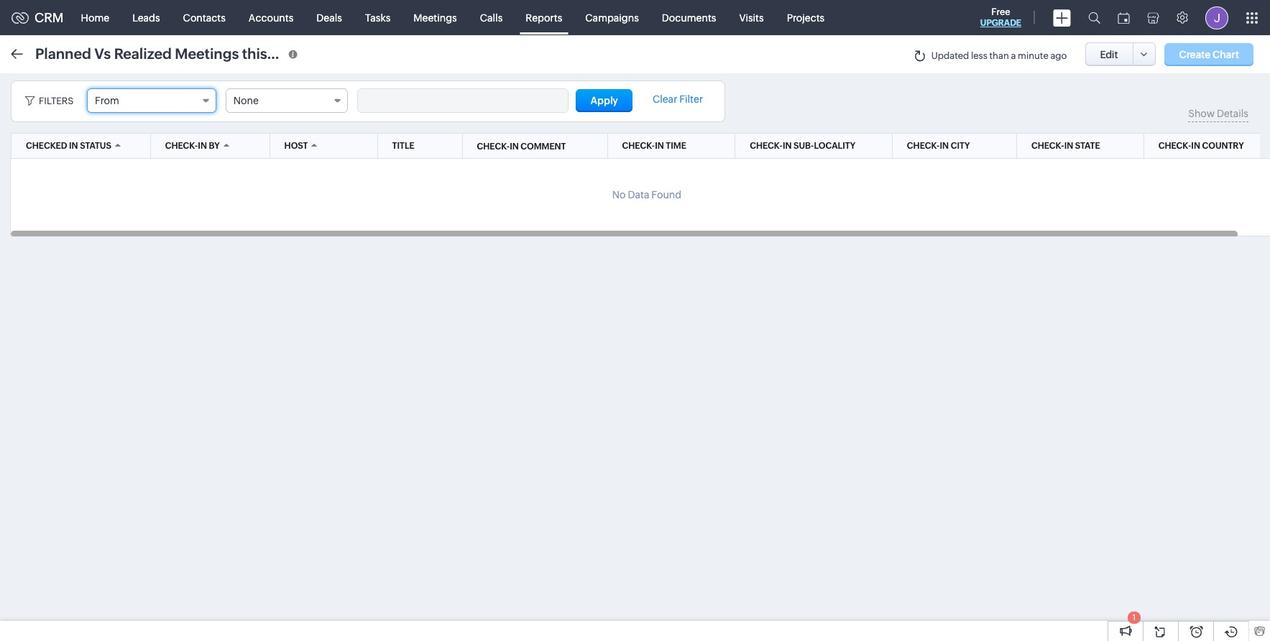 Task type: describe. For each thing, give the bounding box(es) containing it.
search element
[[1080, 0, 1109, 35]]

contacts
[[183, 12, 226, 23]]

check-in comment
[[477, 141, 566, 151]]

edit button
[[1085, 42, 1133, 66]]

time
[[666, 141, 686, 151]]

check-in by
[[165, 141, 220, 151]]

profile image
[[1205, 6, 1228, 29]]

in for status
[[69, 141, 78, 151]]

deals
[[316, 12, 342, 23]]

From field
[[87, 88, 216, 113]]

by
[[209, 141, 220, 151]]

logo image
[[12, 12, 29, 23]]

deals link
[[305, 0, 354, 35]]

crm
[[35, 10, 64, 25]]

apply button
[[576, 89, 632, 112]]

in for comment
[[510, 141, 519, 151]]

no data found
[[612, 189, 682, 201]]

in for state
[[1064, 141, 1073, 151]]

in for country
[[1191, 141, 1200, 151]]

this
[[242, 45, 267, 61]]

1
[[1133, 613, 1136, 622]]

filters
[[39, 96, 73, 106]]

filter
[[679, 93, 703, 105]]

campaigns
[[585, 12, 639, 23]]

check-in time
[[622, 141, 686, 151]]

check-in city
[[907, 141, 970, 151]]

check-in country
[[1158, 141, 1244, 151]]

projects
[[787, 12, 825, 23]]

comment
[[521, 141, 566, 151]]

title
[[392, 141, 415, 151]]

check- for check-in by
[[165, 141, 198, 151]]

meetings link
[[402, 0, 468, 35]]

chart
[[1213, 49, 1239, 60]]

host
[[284, 141, 308, 151]]

check-in sub-locality
[[750, 141, 855, 151]]

check- for check-in sub-locality
[[750, 141, 783, 151]]

create
[[1179, 49, 1211, 60]]

from
[[95, 95, 119, 106]]

leads link
[[121, 0, 172, 35]]

create chart
[[1179, 49, 1239, 60]]

in for sub-
[[783, 141, 792, 151]]

create menu image
[[1053, 9, 1071, 26]]

city
[[951, 141, 970, 151]]

edit
[[1100, 49, 1118, 60]]

realized
[[114, 45, 172, 61]]

reports
[[526, 12, 562, 23]]

documents link
[[650, 0, 728, 35]]

vs
[[94, 45, 111, 61]]

tasks link
[[354, 0, 402, 35]]

contacts link
[[172, 0, 237, 35]]

less
[[971, 50, 987, 61]]

accounts
[[249, 12, 293, 23]]



Task type: locate. For each thing, give the bounding box(es) containing it.
visits link
[[728, 0, 775, 35]]

none
[[233, 95, 259, 106]]

home
[[81, 12, 109, 23]]

upgrade
[[980, 18, 1021, 28]]

in left country
[[1191, 141, 1200, 151]]

calendar image
[[1118, 12, 1130, 23]]

checked in status
[[26, 141, 111, 151]]

check- left sub-
[[750, 141, 783, 151]]

clear filter
[[653, 93, 703, 105]]

ago
[[1050, 50, 1067, 61]]

visits
[[739, 12, 764, 23]]

in left "by"
[[198, 141, 207, 151]]

check- left city
[[907, 141, 940, 151]]

in left time
[[655, 141, 664, 151]]

state
[[1075, 141, 1100, 151]]

apply
[[590, 95, 618, 106]]

1 vertical spatial meetings
[[175, 45, 239, 61]]

updated less than a minute ago
[[931, 50, 1067, 61]]

a
[[1011, 50, 1016, 61]]

8 in from the left
[[510, 141, 519, 151]]

projects link
[[775, 0, 836, 35]]

check- for check-in country
[[1158, 141, 1191, 151]]

check- left time
[[622, 141, 655, 151]]

documents
[[662, 12, 716, 23]]

1 in from the left
[[69, 141, 78, 151]]

checked
[[26, 141, 67, 151]]

check- for check-in state
[[1031, 141, 1064, 151]]

in for by
[[198, 141, 207, 151]]

month
[[270, 45, 315, 61]]

profile element
[[1197, 0, 1237, 35]]

None field
[[226, 88, 348, 113]]

updated
[[931, 50, 969, 61]]

None text field
[[358, 89, 568, 112]]

check- left comment
[[477, 141, 510, 151]]

7 in from the left
[[1191, 141, 1200, 151]]

2 in from the left
[[198, 141, 207, 151]]

2 check- from the left
[[622, 141, 655, 151]]

search image
[[1088, 12, 1100, 24]]

check- left 'state'
[[1031, 141, 1064, 151]]

tasks
[[365, 12, 391, 23]]

7 check- from the left
[[477, 141, 510, 151]]

check- left country
[[1158, 141, 1191, 151]]

6 in from the left
[[1064, 141, 1073, 151]]

in left 'state'
[[1064, 141, 1073, 151]]

planned vs realized meetings this month
[[35, 45, 315, 61]]

check-
[[165, 141, 198, 151], [622, 141, 655, 151], [750, 141, 783, 151], [907, 141, 940, 151], [1031, 141, 1064, 151], [1158, 141, 1191, 151], [477, 141, 510, 151]]

create menu element
[[1044, 0, 1080, 35]]

check- for check-in city
[[907, 141, 940, 151]]

4 in from the left
[[783, 141, 792, 151]]

minute
[[1018, 50, 1049, 61]]

data
[[628, 189, 649, 201]]

check- for check-in comment
[[477, 141, 510, 151]]

0 horizontal spatial meetings
[[175, 45, 239, 61]]

check- for check-in time
[[622, 141, 655, 151]]

status
[[80, 141, 111, 151]]

meetings
[[414, 12, 457, 23], [175, 45, 239, 61]]

sub-
[[794, 141, 814, 151]]

in left status
[[69, 141, 78, 151]]

in for city
[[940, 141, 949, 151]]

campaigns link
[[574, 0, 650, 35]]

planned
[[35, 45, 91, 61]]

0 vertical spatial meetings
[[414, 12, 457, 23]]

crm link
[[12, 10, 64, 25]]

reports link
[[514, 0, 574, 35]]

country
[[1202, 141, 1244, 151]]

6 check- from the left
[[1158, 141, 1191, 151]]

clear
[[653, 93, 677, 105]]

check- left "by"
[[165, 141, 198, 151]]

check-in state
[[1031, 141, 1100, 151]]

in for time
[[655, 141, 664, 151]]

calls
[[480, 12, 503, 23]]

in left city
[[940, 141, 949, 151]]

1 horizontal spatial meetings
[[414, 12, 457, 23]]

1 check- from the left
[[165, 141, 198, 151]]

5 check- from the left
[[1031, 141, 1064, 151]]

free
[[991, 6, 1010, 17]]

4 check- from the left
[[907, 141, 940, 151]]

accounts link
[[237, 0, 305, 35]]

in left sub-
[[783, 141, 792, 151]]

meetings left calls link
[[414, 12, 457, 23]]

calls link
[[468, 0, 514, 35]]

found
[[651, 189, 682, 201]]

than
[[989, 50, 1009, 61]]

create chart button
[[1165, 43, 1254, 66]]

home link
[[69, 0, 121, 35]]

in left comment
[[510, 141, 519, 151]]

3 check- from the left
[[750, 141, 783, 151]]

in
[[69, 141, 78, 151], [198, 141, 207, 151], [655, 141, 664, 151], [783, 141, 792, 151], [940, 141, 949, 151], [1064, 141, 1073, 151], [1191, 141, 1200, 151], [510, 141, 519, 151]]

3 in from the left
[[655, 141, 664, 151]]

locality
[[814, 141, 855, 151]]

leads
[[132, 12, 160, 23]]

no
[[612, 189, 626, 201]]

free upgrade
[[980, 6, 1021, 28]]

5 in from the left
[[940, 141, 949, 151]]

meetings down contacts link
[[175, 45, 239, 61]]



Task type: vqa. For each thing, say whether or not it's contained in the screenshot.
Tasks
yes



